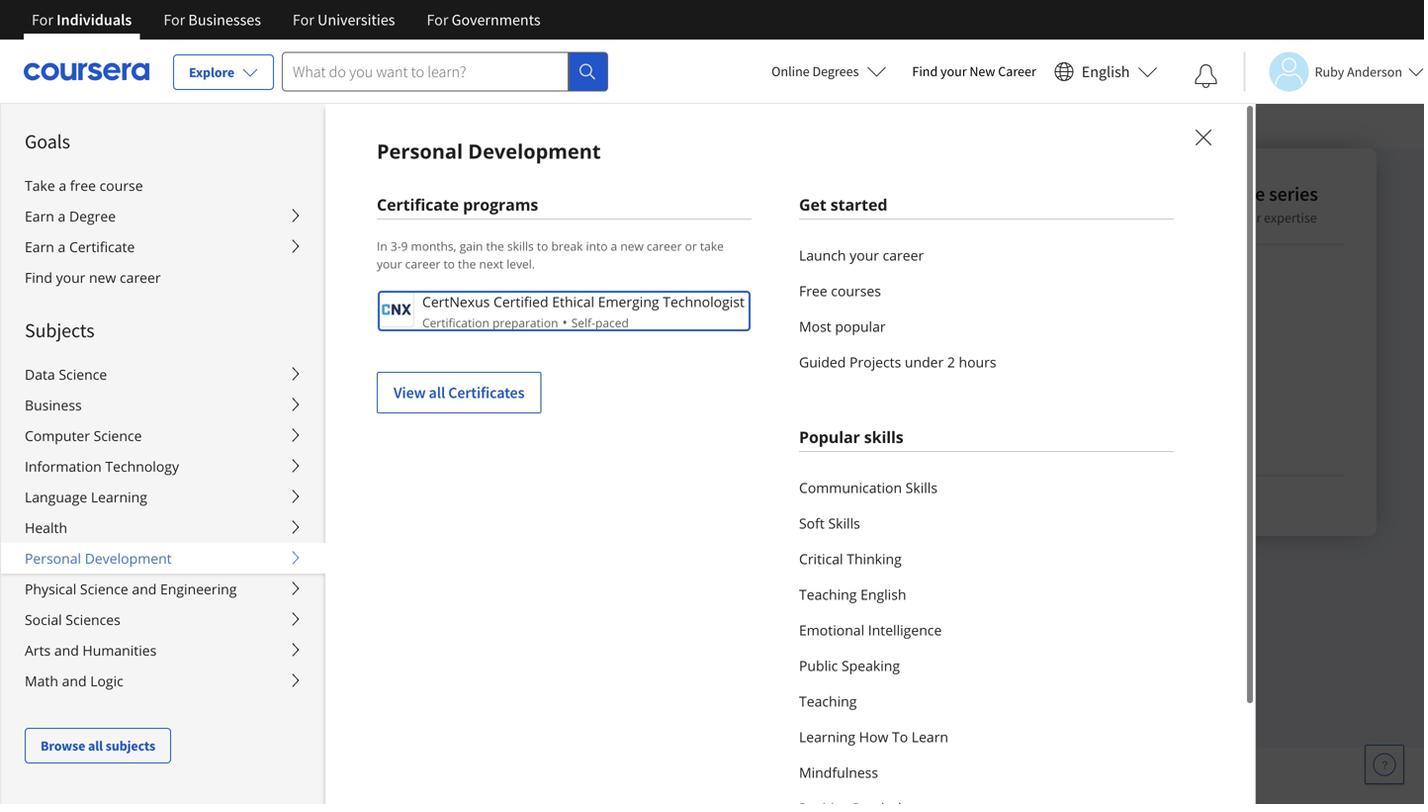 Task type: vqa. For each thing, say whether or not it's contained in the screenshot.
the Master of Public Health link at the left bottom of the page
no



Task type: describe. For each thing, give the bounding box(es) containing it.
take
[[25, 176, 55, 195]]

program,
[[455, 341, 516, 361]]

trial
[[527, 535, 551, 553]]

personal development group
[[0, 103, 1425, 804]]

learn inside "link"
[[912, 728, 949, 746]]

can
[[738, 341, 762, 361]]

this is your path to a career in cybersecurity. in this certificate program, you'll learn in-demand skills that can have you job-ready in less than 6 months. no degree or experience required.
[[47, 341, 907, 385]]

your inside this is your path to a career in cybersecurity. in this certificate program, you'll learn in-demand skills that can have you job-ready in less than 6 months. no degree or experience required.
[[92, 341, 122, 361]]

personal development inside menu item
[[377, 138, 601, 165]]

2 horizontal spatial skills
[[864, 426, 904, 448]]

earn inside professional certificate - 8 course series earn a career credential that demonstrates your expertise
[[987, 209, 1013, 227]]

professional inside professional certificate - 8 course series earn a career credential that demonstrates your expertise
[[987, 182, 1091, 206]]

show notifications image
[[1195, 64, 1218, 88]]

emotional intelligence link
[[799, 612, 1174, 648]]

technology
[[105, 457, 179, 476]]

instructor:
[[91, 448, 160, 468]]

mindfulness
[[799, 763, 879, 782]]

explore button
[[173, 54, 274, 90]]

break
[[552, 238, 583, 254]]

•
[[562, 313, 568, 331]]

preparation
[[493, 315, 558, 331]]

pace
[[1093, 440, 1121, 458]]

course inside professional certificate - 8 course series earn a career credential that demonstrates your expertise
[[1210, 182, 1266, 206]]

business button
[[1, 390, 326, 420]]

9
[[401, 238, 408, 254]]

all for certificates
[[429, 383, 445, 403]]

health button
[[1, 513, 326, 543]]

than
[[76, 365, 106, 385]]

communication skills link
[[799, 470, 1174, 506]]

subjects
[[106, 737, 155, 755]]

free inside enroll for free starts dec 19
[[146, 538, 177, 558]]

math
[[25, 672, 58, 691]]

english button
[[1047, 40, 1166, 104]]

free inside try for free: enroll to start your 7-day full access free trial financial aid available
[[502, 535, 525, 553]]

course inside explore menu element
[[100, 176, 143, 195]]

sciences
[[66, 610, 121, 629]]

expertise
[[1264, 209, 1318, 227]]

instructor
[[120, 474, 178, 492]]

critical thinking
[[799, 550, 902, 568]]

next
[[479, 256, 504, 272]]

guided projects under 2 hours link
[[799, 344, 1174, 380]]

popular
[[835, 317, 886, 336]]

have
[[765, 341, 797, 361]]

your up the courses
[[850, 246, 880, 265]]

a inside professional certificate - 8 course series earn a career credential that demonstrates your expertise
[[1016, 209, 1023, 227]]

to inside try for free: enroll to start your 7-day full access free trial financial aid available
[[332, 535, 344, 553]]

1 horizontal spatial the
[[486, 238, 504, 254]]

and inside physical science and engineering dropdown button
[[132, 580, 157, 599]]

anderson
[[1348, 63, 1403, 81]]

science for computer
[[94, 426, 142, 445]]

certificates inside instructor: google career certificates top instructor
[[263, 448, 338, 468]]

try
[[224, 535, 242, 553]]

speaking
[[842, 656, 900, 675]]

language learning
[[25, 488, 147, 507]]

find for find your new career
[[913, 62, 938, 80]]

courses link
[[268, 759, 346, 803]]

information
[[25, 457, 102, 476]]

2 horizontal spatial in
[[894, 341, 907, 361]]

communication
[[799, 478, 902, 497]]

free inside free courses link
[[799, 281, 828, 300]]

teaching for teaching english
[[799, 585, 857, 604]]

personal inside personal development menu item
[[377, 138, 463, 165]]

social sciences button
[[1, 605, 326, 635]]

earn a degree button
[[1, 201, 326, 232]]

for for enroll
[[123, 538, 143, 558]]

certificate inside popup button
[[69, 237, 135, 256]]

skills inside this is your path to a career in cybersecurity. in this certificate program, you'll learn in-demand skills that can have you job-ready in less than 6 months. no degree or experience required.
[[672, 341, 705, 361]]

demonstrates
[[1153, 209, 1233, 227]]

explore menu element
[[1, 104, 326, 764]]

popular
[[799, 426, 860, 448]]

aid
[[280, 562, 298, 580]]

certificate inside personal development menu item
[[377, 194, 459, 215]]

soft skills link
[[799, 506, 1174, 541]]

enroll inside try for free: enroll to start your 7-day full access free trial financial aid available
[[295, 535, 330, 553]]

enroll inside enroll for free starts dec 19
[[79, 538, 120, 558]]

health
[[25, 518, 67, 537]]

public speaking
[[799, 656, 900, 675]]

find your new career link
[[1, 262, 326, 293]]

emotional intelligence
[[799, 621, 942, 640]]

view all certificates list
[[377, 290, 752, 414]]

teaching english
[[799, 585, 907, 604]]

science for data
[[59, 365, 107, 384]]

find your new career link
[[903, 59, 1047, 84]]

299,073 already enrolled
[[47, 606, 213, 626]]

in-
[[596, 341, 614, 361]]

this
[[359, 341, 383, 361]]

humanities
[[83, 641, 157, 660]]

that inside this is your path to a career in cybersecurity. in this certificate program, you'll learn in-demand skills that can have you job-ready in less than 6 months. no degree or experience required.
[[708, 341, 735, 361]]

help center image
[[1373, 753, 1397, 777]]

for for try
[[245, 535, 261, 553]]

information technology button
[[1, 451, 326, 482]]

in 3-9 months, gain the skills to break into a new career or take your career to the next level.
[[377, 238, 724, 272]]

and inside arts and humanities popup button
[[54, 641, 79, 660]]

find your new career
[[25, 268, 161, 287]]

7-
[[405, 535, 416, 553]]

mindfulness link
[[799, 755, 1174, 791]]

under
[[905, 353, 944, 372]]

physical science and engineering button
[[1, 574, 326, 605]]

career inside instructor: google career certificates top instructor
[[216, 448, 260, 468]]

browse all subjects
[[41, 737, 155, 755]]

starts
[[92, 560, 125, 576]]

access
[[462, 535, 499, 553]]

earn for earn a degree
[[25, 207, 54, 226]]

google career certificates image
[[50, 455, 80, 485]]

1 vertical spatial professional
[[453, 270, 684, 325]]

banner navigation
[[16, 0, 557, 40]]

to left break
[[537, 238, 548, 254]]

free:
[[264, 535, 293, 553]]

0 vertical spatial google
[[47, 270, 179, 325]]

guided
[[799, 353, 846, 372]]

certificate inside professional certificate - 8 course series earn a career credential that demonstrates your expertise
[[1095, 182, 1182, 206]]

and inside "math and logic" popup button
[[62, 672, 87, 691]]

list for get started
[[799, 237, 1174, 380]]

certification
[[422, 315, 490, 331]]

communication skills
[[799, 478, 938, 497]]

your inside explore menu element
[[56, 268, 85, 287]]

experience
[[267, 365, 339, 385]]

math and logic button
[[1, 666, 326, 697]]

to down months,
[[444, 256, 455, 272]]

included
[[47, 678, 106, 698]]

find for find your new career
[[25, 268, 52, 287]]

teaching link
[[799, 684, 1174, 719]]

partnername logo image
[[379, 292, 415, 327]]

explore
[[189, 63, 235, 81]]

credential
[[1065, 209, 1124, 227]]

personal inside personal development dropdown button
[[25, 549, 81, 568]]

career inside list
[[883, 246, 924, 265]]

guided projects under 2 hours
[[799, 353, 997, 372]]

subjects
[[25, 318, 95, 343]]

1 horizontal spatial in
[[231, 341, 244, 361]]

computer for computer science
[[25, 426, 90, 445]]

learning inside popup button
[[91, 488, 147, 507]]

english inside list
[[861, 585, 907, 604]]

information technology
[[25, 457, 179, 476]]

for universities
[[293, 10, 395, 30]]



Task type: locate. For each thing, give the bounding box(es) containing it.
0 horizontal spatial free
[[146, 538, 177, 558]]

learn more
[[284, 678, 359, 698]]

all right browse
[[88, 737, 103, 755]]

1 horizontal spatial skills
[[906, 478, 938, 497]]

0 horizontal spatial computer
[[25, 426, 90, 445]]

list containing launch your career
[[799, 237, 1174, 380]]

0 vertical spatial skills
[[507, 238, 534, 254]]

learning up mindfulness at the bottom right of the page
[[799, 728, 856, 746]]

0 vertical spatial science
[[59, 365, 107, 384]]

What do you want to learn? text field
[[282, 52, 569, 92]]

for for businesses
[[164, 10, 185, 30]]

enrolled
[[158, 606, 213, 626]]

0 horizontal spatial course
[[100, 176, 143, 195]]

to right path
[[159, 341, 172, 361]]

1 horizontal spatial english
[[861, 585, 907, 604]]

and left logic
[[62, 672, 87, 691]]

your down earn a certificate
[[56, 268, 85, 287]]

1 vertical spatial certificates
[[263, 448, 338, 468]]

try for free: enroll to start your 7-day full access free trial financial aid available
[[224, 535, 551, 580]]

1 horizontal spatial personal
[[377, 138, 463, 165]]

for left businesses
[[164, 10, 185, 30]]

computer inside popup button
[[25, 426, 90, 445]]

1 horizontal spatial career
[[999, 62, 1037, 80]]

1 vertical spatial find
[[25, 268, 52, 287]]

299,073
[[47, 606, 102, 626]]

career down the earn a certificate popup button
[[120, 268, 161, 287]]

to inside this is your path to a career in cybersecurity. in this certificate program, you'll learn in-demand skills that can have you job-ready in less than 6 months. no degree or experience required.
[[159, 341, 172, 361]]

course up degree
[[100, 176, 143, 195]]

computer
[[311, 118, 369, 136], [25, 426, 90, 445]]

1 horizontal spatial new
[[621, 238, 644, 254]]

new inside explore menu element
[[89, 268, 116, 287]]

career inside explore menu element
[[120, 268, 161, 287]]

personal down the 'computer security and networks'
[[377, 138, 463, 165]]

paced
[[596, 315, 629, 331]]

0 vertical spatial learn
[[987, 440, 1019, 458]]

computer left security
[[311, 118, 369, 136]]

for right 'try'
[[245, 535, 261, 553]]

certificates down experience on the left of the page
[[263, 448, 338, 468]]

learn for learn more
[[284, 678, 321, 698]]

1 horizontal spatial development
[[468, 138, 601, 165]]

your right is
[[92, 341, 122, 361]]

1 horizontal spatial that
[[1126, 209, 1150, 227]]

0 horizontal spatial career
[[216, 448, 260, 468]]

already
[[106, 606, 155, 626]]

the down "gain"
[[458, 256, 476, 272]]

that right credential
[[1126, 209, 1150, 227]]

1 vertical spatial teaching
[[799, 692, 857, 711]]

skills inside in 3-9 months, gain the skills to break into a new career or take your career to the next level.
[[507, 238, 534, 254]]

your inside in 3-9 months, gain the skills to break into a new career or take your career to the next level.
[[377, 256, 402, 272]]

critical
[[799, 550, 844, 568]]

that
[[1126, 209, 1150, 227], [708, 341, 735, 361]]

2 horizontal spatial learn
[[987, 440, 1019, 458]]

0 horizontal spatial skills
[[507, 238, 534, 254]]

1 vertical spatial skills
[[829, 514, 861, 533]]

1 horizontal spatial personal development
[[377, 138, 601, 165]]

skills for communication skills
[[906, 478, 938, 497]]

certificate up find your new career
[[69, 237, 135, 256]]

emotional
[[799, 621, 865, 640]]

your left new
[[941, 62, 967, 80]]

1 horizontal spatial professional
[[987, 182, 1091, 206]]

learning how to learn
[[799, 728, 949, 746]]

1 horizontal spatial free
[[502, 535, 525, 553]]

earn up 'launch your career' link
[[987, 209, 1013, 227]]

learn
[[987, 440, 1019, 458], [284, 678, 321, 698], [912, 728, 949, 746]]

0 horizontal spatial development
[[85, 549, 172, 568]]

skills for soft skills
[[829, 514, 861, 533]]

a inside in 3-9 months, gain the skills to break into a new career or take your career to the next level.
[[611, 238, 618, 254]]

skills
[[906, 478, 938, 497], [829, 514, 861, 533]]

all for subjects
[[88, 737, 103, 755]]

months.
[[121, 365, 176, 385]]

ready
[[854, 341, 891, 361]]

your right at
[[1036, 440, 1063, 458]]

2 horizontal spatial english
[[1082, 62, 1130, 82]]

0 vertical spatial skills
[[906, 478, 938, 497]]

2 vertical spatial english
[[861, 585, 907, 604]]

1 horizontal spatial all
[[429, 383, 445, 403]]

0 vertical spatial or
[[685, 238, 697, 254]]

0 vertical spatial that
[[1126, 209, 1150, 227]]

course right 8
[[1210, 182, 1266, 206]]

0 horizontal spatial free
[[70, 176, 96, 195]]

1 vertical spatial career
[[216, 448, 260, 468]]

0 horizontal spatial english
[[140, 401, 188, 420]]

emerging
[[598, 292, 660, 311]]

engineering
[[160, 580, 237, 599]]

skills right soft
[[829, 514, 861, 533]]

enroll for free starts dec 19
[[79, 538, 177, 576]]

0 vertical spatial personal
[[377, 138, 463, 165]]

1 vertical spatial list
[[799, 470, 1174, 804]]

personal development up physical science and engineering
[[25, 549, 172, 568]]

teaching inside teaching english link
[[799, 585, 857, 604]]

0 horizontal spatial that
[[708, 341, 735, 361]]

free left trial
[[502, 535, 525, 553]]

8
[[1196, 182, 1206, 206]]

for
[[245, 535, 261, 553], [123, 538, 143, 558]]

learn left at
[[987, 440, 1019, 458]]

1 vertical spatial computer
[[25, 426, 90, 445]]

started
[[831, 194, 888, 215]]

0 vertical spatial free
[[799, 281, 828, 300]]

teaching for teaching
[[799, 692, 857, 711]]

list for popular skills
[[799, 470, 1174, 804]]

development up physical science and engineering
[[85, 549, 172, 568]]

learning
[[91, 488, 147, 507], [799, 728, 856, 746]]

1 horizontal spatial for
[[245, 535, 261, 553]]

0 horizontal spatial all
[[88, 737, 103, 755]]

for for governments
[[427, 10, 449, 30]]

in left 3-
[[377, 238, 388, 254]]

earn a certificate
[[25, 237, 135, 256]]

0 horizontal spatial certificates
[[263, 448, 338, 468]]

or left take
[[685, 238, 697, 254]]

1 horizontal spatial certificates
[[448, 383, 525, 403]]

to left "start"
[[332, 535, 344, 553]]

for left universities
[[293, 10, 314, 30]]

business
[[25, 396, 82, 415]]

required.
[[342, 365, 402, 385]]

0 horizontal spatial enroll
[[79, 538, 120, 558]]

1 vertical spatial that
[[708, 341, 735, 361]]

career inside professional certificate - 8 course series earn a career credential that demonstrates your expertise
[[1026, 209, 1062, 227]]

learn right to
[[912, 728, 949, 746]]

english inside "button"
[[1082, 62, 1130, 82]]

a inside this is your path to a career in cybersecurity. in this certificate program, you'll learn in-demand skills that can have you job-ready in less than 6 months. no degree or experience required.
[[175, 341, 183, 361]]

0 horizontal spatial personal
[[25, 549, 81, 568]]

find inside explore menu element
[[25, 268, 52, 287]]

1 vertical spatial or
[[249, 365, 263, 385]]

science for physical
[[80, 580, 128, 599]]

certificate up "9"
[[377, 194, 459, 215]]

0 horizontal spatial skills
[[829, 514, 861, 533]]

None search field
[[282, 52, 608, 92]]

for inside try for free: enroll to start your 7-day full access free trial financial aid available
[[245, 535, 261, 553]]

skills right demand
[[672, 341, 705, 361]]

most popular link
[[799, 309, 1174, 344]]

1 horizontal spatial find
[[913, 62, 938, 80]]

the
[[486, 238, 504, 254], [458, 256, 476, 272]]

a down earn a degree
[[58, 237, 66, 256]]

browse
[[41, 737, 85, 755]]

career inside this is your path to a career in cybersecurity. in this certificate program, you'll learn in-demand skills that can have you job-ready in less than 6 months. no degree or experience required.
[[187, 341, 228, 361]]

development inside dropdown button
[[85, 549, 172, 568]]

2 for from the left
[[164, 10, 185, 30]]

networks
[[447, 118, 502, 136]]

to
[[537, 238, 548, 254], [444, 256, 455, 272], [159, 341, 172, 361], [332, 535, 344, 553]]

public speaking link
[[799, 648, 1174, 684]]

browse all subjects button
[[25, 728, 171, 764]]

0 vertical spatial development
[[468, 138, 601, 165]]

arts and humanities button
[[1, 635, 326, 666]]

ruby anderson button
[[1244, 52, 1425, 92]]

google inside instructor: google career certificates top instructor
[[166, 448, 213, 468]]

skills up the level.
[[507, 238, 534, 254]]

your inside professional certificate - 8 course series earn a career credential that demonstrates your expertise
[[1235, 209, 1262, 227]]

0 vertical spatial the
[[486, 238, 504, 254]]

skills inside "link"
[[829, 514, 861, 533]]

data science button
[[1, 359, 326, 390]]

in left this
[[343, 341, 356, 361]]

1 vertical spatial all
[[88, 737, 103, 755]]

math and logic
[[25, 672, 123, 691]]

most
[[799, 317, 832, 336]]

1 vertical spatial new
[[89, 268, 116, 287]]

google image
[[47, 212, 184, 256]]

or inside in 3-9 months, gain the skills to break into a new career or take your career to the next level.
[[685, 238, 697, 254]]

learning down the 'information technology' in the left bottom of the page
[[91, 488, 147, 507]]

in up degree
[[231, 341, 244, 361]]

free up most
[[799, 281, 828, 300]]

path
[[125, 341, 155, 361]]

0 vertical spatial find
[[913, 62, 938, 80]]

0 vertical spatial certificates
[[448, 383, 525, 403]]

personal development down networks
[[377, 138, 601, 165]]

top
[[96, 474, 118, 492]]

certificates
[[448, 383, 525, 403], [263, 448, 338, 468]]

computer science
[[25, 426, 142, 445]]

or right degree
[[249, 365, 263, 385]]

1 horizontal spatial learning
[[799, 728, 856, 746]]

teaching up the emotional
[[799, 585, 857, 604]]

science inside dropdown button
[[80, 580, 128, 599]]

take a free course link
[[1, 170, 326, 201]]

learn left more
[[284, 678, 321, 698]]

into
[[586, 238, 608, 254]]

critical thinking link
[[799, 541, 1174, 577]]

1 vertical spatial google
[[166, 448, 213, 468]]

0 horizontal spatial find
[[25, 268, 52, 287]]

google cybersecurity professional certificate
[[47, 270, 885, 325]]

science up instructor:
[[94, 426, 142, 445]]

science
[[59, 365, 107, 384], [94, 426, 142, 445], [80, 580, 128, 599]]

-
[[1186, 182, 1192, 206]]

0 horizontal spatial learning
[[91, 488, 147, 507]]

own
[[1065, 440, 1090, 458]]

science down is
[[59, 365, 107, 384]]

learning how to learn link
[[799, 719, 1174, 755]]

1 horizontal spatial enroll
[[295, 535, 330, 553]]

all inside browse all subjects button
[[88, 737, 103, 755]]

0 horizontal spatial for
[[123, 538, 143, 558]]

0 horizontal spatial new
[[89, 268, 116, 287]]

enroll up available
[[295, 535, 330, 553]]

0 vertical spatial career
[[999, 62, 1037, 80]]

science down starts
[[80, 580, 128, 599]]

0 vertical spatial personal development
[[377, 138, 601, 165]]

soft
[[799, 514, 825, 533]]

a up "no"
[[175, 341, 183, 361]]

your left '7-'
[[376, 535, 402, 553]]

all inside view all certificates link
[[429, 383, 445, 403]]

your left expertise
[[1235, 209, 1262, 227]]

development inside menu item
[[468, 138, 601, 165]]

certificate
[[386, 341, 452, 361]]

cybersecurity.
[[247, 341, 340, 361]]

1 horizontal spatial free
[[799, 281, 828, 300]]

in inside this is your path to a career in cybersecurity. in this certificate program, you'll learn in-demand skills that can have you job-ready in less than 6 months. no degree or experience required.
[[343, 341, 356, 361]]

a right into
[[611, 238, 618, 254]]

earn down take
[[25, 207, 54, 226]]

that left can
[[708, 341, 735, 361]]

1 vertical spatial learn
[[284, 678, 321, 698]]

1 vertical spatial development
[[85, 549, 172, 568]]

learn for learn at your own pace
[[987, 440, 1019, 458]]

launch
[[799, 246, 846, 265]]

teaching down public
[[799, 692, 857, 711]]

google career certificates link
[[166, 448, 338, 468]]

physical
[[25, 580, 76, 599]]

gain
[[460, 238, 483, 254]]

certificates down program,
[[448, 383, 525, 403]]

0 horizontal spatial learn
[[284, 678, 321, 698]]

career down started
[[883, 246, 924, 265]]

earn a certificate button
[[1, 232, 326, 262]]

development up programs
[[468, 138, 601, 165]]

instructor: google career certificates top instructor
[[91, 448, 338, 492]]

0 vertical spatial in
[[377, 238, 388, 254]]

1 vertical spatial personal development
[[25, 549, 172, 568]]

for up dec on the bottom
[[123, 538, 143, 558]]

your inside try for free: enroll to start your 7-day full access free trial financial aid available
[[376, 535, 402, 553]]

career left take
[[647, 238, 682, 254]]

and down dec on the bottom
[[132, 580, 157, 599]]

1 horizontal spatial in
[[377, 238, 388, 254]]

1 vertical spatial the
[[458, 256, 476, 272]]

1 vertical spatial science
[[94, 426, 142, 445]]

degree
[[201, 365, 246, 385]]

online degrees button
[[756, 49, 903, 93]]

career down months,
[[405, 256, 441, 272]]

earn for earn a certificate
[[25, 237, 54, 256]]

1 horizontal spatial learn
[[912, 728, 949, 746]]

certificate up have
[[692, 270, 885, 325]]

4 for from the left
[[427, 10, 449, 30]]

businesses
[[188, 10, 261, 30]]

certificate
[[1095, 182, 1182, 206], [377, 194, 459, 215], [69, 237, 135, 256], [692, 270, 885, 325]]

list containing communication skills
[[799, 470, 1174, 804]]

ruby anderson
[[1315, 63, 1403, 81]]

personal up physical on the bottom of the page
[[25, 549, 81, 568]]

that inside professional certificate - 8 course series earn a career credential that demonstrates your expertise
[[1126, 209, 1150, 227]]

list
[[799, 237, 1174, 380], [799, 470, 1174, 804]]

computer down business
[[25, 426, 90, 445]]

dec
[[128, 560, 148, 576]]

and right security
[[422, 118, 444, 136]]

skills up communication skills
[[864, 426, 904, 448]]

degree
[[69, 207, 116, 226]]

new
[[970, 62, 996, 80]]

1 vertical spatial learning
[[799, 728, 856, 746]]

in inside in 3-9 months, gain the skills to break into a new career or take your career to the next level.
[[377, 238, 388, 254]]

1 horizontal spatial course
[[1210, 182, 1266, 206]]

enroll up starts
[[79, 538, 120, 558]]

close image
[[1190, 124, 1216, 149], [1190, 124, 1216, 149]]

0 horizontal spatial personal development
[[25, 549, 172, 568]]

get
[[799, 194, 827, 215]]

skills right communication
[[906, 478, 938, 497]]

all right view on the left of page
[[429, 383, 445, 403]]

financial
[[224, 562, 277, 580]]

learning inside "link"
[[799, 728, 856, 746]]

home image
[[49, 119, 65, 135]]

for for universities
[[293, 10, 314, 30]]

certificate up credential
[[1095, 182, 1182, 206]]

full
[[440, 535, 459, 553]]

0 vertical spatial list
[[799, 237, 1174, 380]]

coursera image
[[24, 56, 149, 87]]

free courses link
[[799, 273, 1174, 309]]

0 horizontal spatial in
[[124, 401, 137, 420]]

in right taught at the left of the page
[[124, 401, 137, 420]]

for for individuals
[[32, 10, 53, 30]]

0 horizontal spatial in
[[343, 341, 356, 361]]

0 vertical spatial new
[[621, 238, 644, 254]]

certificates inside list
[[448, 383, 525, 403]]

1 vertical spatial skills
[[672, 341, 705, 361]]

for businesses
[[164, 10, 261, 30]]

and right the arts
[[54, 641, 79, 660]]

1 horizontal spatial skills
[[672, 341, 705, 361]]

0 vertical spatial computer
[[311, 118, 369, 136]]

ethical
[[552, 292, 595, 311]]

free inside explore menu element
[[70, 176, 96, 195]]

new down earn a certificate
[[89, 268, 116, 287]]

0 vertical spatial professional
[[987, 182, 1091, 206]]

0 vertical spatial teaching
[[799, 585, 857, 604]]

0 horizontal spatial the
[[458, 256, 476, 272]]

0 horizontal spatial or
[[249, 365, 263, 385]]

2 list from the top
[[799, 470, 1174, 804]]

courses
[[280, 771, 334, 791]]

a right take
[[59, 176, 66, 195]]

2 teaching from the top
[[799, 692, 857, 711]]

for up what do you want to learn? text field on the top left of page
[[427, 10, 449, 30]]

1 vertical spatial free
[[146, 538, 177, 558]]

personal development button
[[1, 543, 326, 574]]

find down earn a certificate
[[25, 268, 52, 287]]

for inside enroll for free starts dec 19
[[123, 538, 143, 558]]

free up degree
[[70, 176, 96, 195]]

0 vertical spatial all
[[429, 383, 445, 403]]

and inside "computer security and networks" link
[[422, 118, 444, 136]]

data
[[25, 365, 55, 384]]

new inside in 3-9 months, gain the skills to break into a new career or take your career to the next level.
[[621, 238, 644, 254]]

career left credential
[[1026, 209, 1062, 227]]

1 teaching from the top
[[799, 585, 857, 604]]

3 for from the left
[[293, 10, 314, 30]]

0 horizontal spatial professional
[[453, 270, 684, 325]]

2 vertical spatial science
[[80, 580, 128, 599]]

social
[[25, 610, 62, 629]]

personal development inside dropdown button
[[25, 549, 172, 568]]

in right ready
[[894, 341, 907, 361]]

certnexus
[[422, 292, 490, 311]]

months,
[[411, 238, 457, 254]]

demand
[[614, 341, 669, 361]]

1 list from the top
[[799, 237, 1174, 380]]

career up degree
[[187, 341, 228, 361]]

a up 'launch your career' link
[[1016, 209, 1023, 227]]

1 for from the left
[[32, 10, 53, 30]]

1 horizontal spatial computer
[[311, 118, 369, 136]]

the up next
[[486, 238, 504, 254]]

personal development menu item
[[325, 103, 1425, 804]]

for left the individuals
[[32, 10, 53, 30]]

3-
[[391, 238, 401, 254]]

or inside this is your path to a career in cybersecurity. in this certificate program, you'll learn in-demand skills that can have you job-ready in less than 6 months. no degree or experience required.
[[249, 365, 263, 385]]

new right into
[[621, 238, 644, 254]]

teaching inside teaching link
[[799, 692, 857, 711]]

google up path
[[47, 270, 179, 325]]

google up language learning popup button in the bottom of the page
[[166, 448, 213, 468]]

a left degree
[[58, 207, 66, 226]]

computer for computer security and networks
[[311, 118, 369, 136]]

1 vertical spatial english
[[140, 401, 188, 420]]

earn down earn a degree
[[25, 237, 54, 256]]

your down 3-
[[377, 256, 402, 272]]

view all certificates link
[[377, 372, 542, 414]]

close image
[[1190, 124, 1216, 149], [1190, 124, 1216, 149], [1190, 124, 1216, 149], [1190, 124, 1216, 149], [1190, 124, 1216, 149], [1190, 124, 1216, 149], [1191, 125, 1217, 150]]

in
[[231, 341, 244, 361], [894, 341, 907, 361], [124, 401, 137, 420]]

at
[[1022, 440, 1034, 458]]

1 vertical spatial free
[[502, 535, 525, 553]]

available
[[302, 562, 354, 580]]

course
[[100, 176, 143, 195], [1210, 182, 1266, 206]]

free up 19
[[146, 538, 177, 558]]

find left new
[[913, 62, 938, 80]]

0 vertical spatial learning
[[91, 488, 147, 507]]



